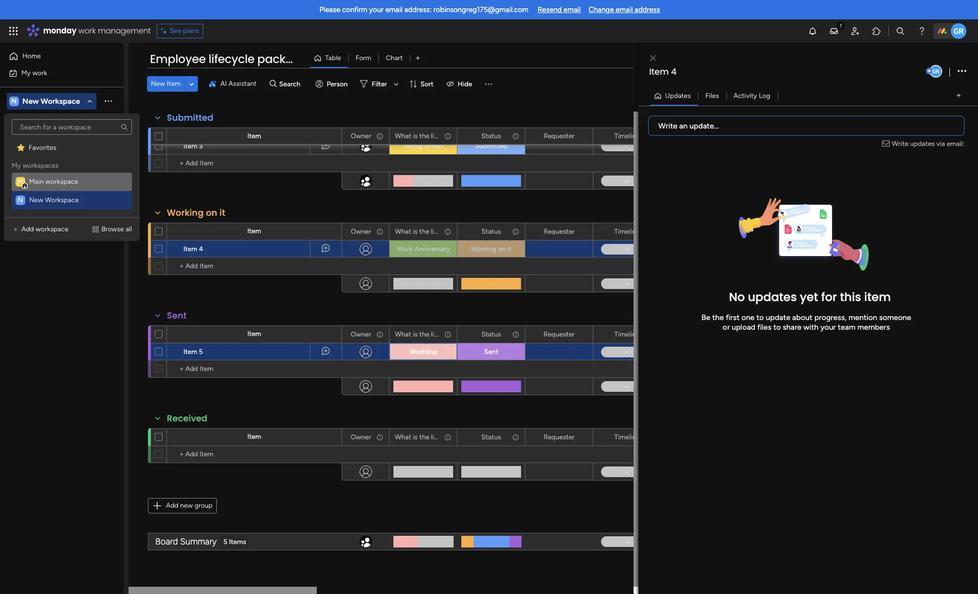 Task type: vqa. For each thing, say whether or not it's contained in the screenshot.
lottie animation element
no



Task type: describe. For each thing, give the bounding box(es) containing it.
with
[[804, 323, 819, 332]]

1 event? from the top
[[442, 132, 463, 140]]

add for add workspace
[[21, 225, 34, 233]]

family illness
[[404, 142, 443, 150]]

employee lifecycle packages list box
[[0, 134, 124, 283]]

resend email link
[[538, 5, 581, 14]]

hide
[[458, 80, 472, 88]]

write for write updates via email:
[[892, 140, 909, 148]]

see plans
[[170, 27, 199, 35]]

table
[[325, 54, 341, 62]]

new
[[180, 502, 193, 510]]

be the first one to update about progress, mention someone or upload files to share with your team members
[[702, 313, 912, 332]]

requester for 4th requester field from the bottom of the page
[[544, 132, 575, 140]]

my work
[[21, 69, 47, 77]]

person button
[[311, 76, 353, 92]]

public board image
[[10, 140, 19, 149]]

envelope o image
[[882, 139, 892, 149]]

arrow down image
[[391, 78, 402, 90]]

item 3
[[183, 142, 203, 150]]

activity
[[734, 91, 757, 100]]

change email address link
[[589, 5, 660, 14]]

1 horizontal spatial submitted
[[475, 142, 507, 150]]

3
[[199, 142, 203, 150]]

timeline field for working on it
[[612, 226, 642, 237]]

summary
[[180, 537, 217, 547]]

close image
[[650, 55, 656, 62]]

workspace options image
[[103, 96, 113, 106]]

workspace selection element
[[9, 95, 82, 107]]

3 event? from the top
[[442, 330, 463, 339]]

4 requester field from the top
[[541, 432, 577, 443]]

someone
[[879, 313, 912, 322]]

Search for content search field
[[12, 119, 132, 135]]

browse all button
[[88, 222, 136, 237]]

this
[[840, 289, 861, 305]]

activity log
[[734, 91, 771, 100]]

files button
[[698, 88, 727, 104]]

chart button
[[379, 50, 410, 66]]

work
[[397, 245, 413, 253]]

working on it inside working on it field
[[167, 207, 225, 219]]

filter button
[[356, 76, 402, 92]]

Sent field
[[165, 310, 189, 322]]

4 life from the top
[[431, 433, 441, 441]]

sort
[[421, 80, 434, 88]]

Working on it field
[[165, 207, 228, 219]]

select product image
[[9, 26, 18, 36]]

new item button
[[147, 76, 185, 92]]

menu image
[[484, 79, 494, 89]]

ai logo image
[[209, 80, 217, 88]]

illness
[[425, 142, 443, 150]]

change
[[589, 5, 614, 14]]

an
[[680, 121, 688, 130]]

add new group button
[[148, 498, 217, 514]]

tree grid inside list box
[[12, 139, 132, 210]]

items
[[229, 538, 246, 546]]

write for write an update...
[[659, 121, 678, 130]]

employee inside the employee lifecycle packages field
[[150, 51, 206, 67]]

write an update... button
[[648, 116, 965, 136]]

4 inside field
[[671, 66, 677, 78]]

or
[[723, 323, 730, 332]]

new for workspace selection element
[[22, 96, 39, 106]]

change email address
[[589, 5, 660, 14]]

1 what is the life event? from the top
[[395, 132, 463, 140]]

item inside 'button'
[[167, 80, 181, 88]]

item 5
[[183, 348, 203, 356]]

wedding
[[410, 348, 437, 356]]

plans
[[183, 27, 199, 35]]

be
[[702, 313, 711, 322]]

3 is from the top
[[413, 330, 418, 339]]

2 status field from the top
[[479, 226, 504, 237]]

ai
[[220, 80, 227, 88]]

robinsongreg175@gmail.com
[[434, 5, 529, 14]]

ai assistant
[[220, 80, 257, 88]]

address:
[[405, 5, 432, 14]]

1 what from the top
[[395, 132, 411, 140]]

updates
[[665, 91, 691, 100]]

activity log button
[[727, 88, 778, 104]]

write an update...
[[659, 121, 719, 130]]

1 vertical spatial working on it
[[471, 245, 512, 253]]

main
[[29, 178, 44, 186]]

2 what is the life event? from the top
[[395, 227, 463, 236]]

4 status field from the top
[[479, 432, 504, 443]]

owner for 4th owner field from the bottom of the page
[[351, 132, 371, 140]]

favorites
[[29, 144, 56, 152]]

board summary
[[155, 537, 217, 547]]

service icon image for browse all
[[92, 226, 99, 233]]

workspace for add workspace
[[36, 225, 68, 233]]

search image
[[120, 123, 128, 131]]

log
[[759, 91, 771, 100]]

work for my
[[32, 69, 47, 77]]

home
[[22, 52, 41, 60]]

my workspaces row
[[12, 157, 59, 171]]

2 what is the life event? field from the top
[[393, 226, 463, 237]]

anniversary
[[414, 245, 450, 253]]

m
[[17, 178, 23, 186]]

browse
[[101, 225, 124, 233]]

mention
[[849, 313, 878, 322]]

1 vertical spatial it
[[507, 245, 512, 253]]

status for third status field from the bottom of the page
[[482, 227, 501, 236]]

new for 'new workspace' element
[[29, 196, 43, 204]]

lifecycle inside list box
[[55, 140, 80, 148]]

2 requester field from the top
[[541, 226, 577, 237]]

the inside be the first one to update about progress, mention someone or upload files to share with your team members
[[713, 313, 724, 322]]

v2 star 2 image
[[17, 143, 25, 152]]

new workspace element
[[12, 191, 132, 210]]

updates for no
[[748, 289, 797, 305]]

email for change email address
[[616, 5, 633, 14]]

item
[[865, 289, 891, 305]]

status for first status field from the bottom of the page
[[482, 433, 501, 441]]

submitted inside field
[[167, 112, 213, 124]]

status for 1st status field
[[482, 132, 501, 140]]

timeline for sent
[[615, 330, 640, 339]]

updates button
[[650, 88, 698, 104]]

1 status field from the top
[[479, 131, 504, 141]]

management
[[98, 25, 151, 36]]

my for my work
[[21, 69, 31, 77]]

1 vertical spatial 4
[[199, 245, 203, 253]]

n for workspace selection element
[[11, 97, 17, 105]]

3 what is the life event? from the top
[[395, 330, 463, 339]]

update
[[766, 313, 791, 322]]

form button
[[348, 50, 379, 66]]

form
[[356, 54, 371, 62]]

3 requester field from the top
[[541, 329, 577, 340]]

my for my workspaces
[[12, 162, 21, 170]]

please confirm your email address: robinsongreg175@gmail.com
[[320, 5, 529, 14]]

see
[[170, 27, 181, 35]]

please
[[320, 5, 340, 14]]

update...
[[690, 121, 719, 130]]

one
[[742, 313, 755, 322]]

owner for second owner field from the top of the page
[[351, 227, 371, 236]]

+ Add Item text field
[[172, 364, 276, 375]]

5 items
[[224, 538, 246, 546]]

for
[[821, 289, 837, 305]]

2 + add item text field from the top
[[172, 261, 276, 272]]

4 what is the life event? field from the top
[[393, 432, 463, 443]]

1 is from the top
[[413, 132, 418, 140]]

2 what from the top
[[395, 227, 411, 236]]

all
[[126, 225, 132, 233]]

1 vertical spatial item 4
[[183, 245, 203, 253]]

add view image for chart
[[416, 55, 420, 62]]

status for third status field
[[482, 330, 501, 339]]

service icon image for add workspace
[[12, 226, 19, 233]]

options image
[[958, 65, 967, 78]]

3 + add item text field from the top
[[172, 449, 276, 461]]

2 event? from the top
[[442, 227, 463, 236]]

no updates yet for this item
[[729, 289, 891, 305]]

it inside field
[[220, 207, 225, 219]]

1 + add item text field from the top
[[172, 158, 276, 169]]

share
[[783, 323, 802, 332]]

Search field
[[277, 77, 306, 91]]

first
[[726, 313, 740, 322]]

on inside field
[[206, 207, 217, 219]]



Task type: locate. For each thing, give the bounding box(es) containing it.
new left "angle down" image
[[151, 80, 165, 88]]

None search field
[[12, 119, 132, 135]]

item 4 inside field
[[649, 66, 677, 78]]

family
[[404, 142, 423, 150]]

new workspace for workspace image corresponding to 'new workspace' element
[[29, 196, 79, 204]]

service icon image left add workspace
[[12, 226, 19, 233]]

4 event? from the top
[[442, 433, 463, 441]]

packages
[[257, 51, 314, 67], [81, 140, 110, 148]]

3 status from the top
[[482, 330, 501, 339]]

0 vertical spatial working on it
[[167, 207, 225, 219]]

employee lifecycle packages down search for content search box
[[23, 140, 110, 148]]

my inside button
[[21, 69, 31, 77]]

0 horizontal spatial add
[[21, 225, 34, 233]]

to down the 'update'
[[774, 323, 781, 332]]

0 horizontal spatial working
[[167, 207, 204, 219]]

1 timeline field from the top
[[612, 131, 642, 141]]

1 horizontal spatial on
[[498, 245, 506, 253]]

1 horizontal spatial employee lifecycle packages
[[150, 51, 314, 67]]

add view image for activity log
[[957, 92, 961, 99]]

2 timeline field from the top
[[612, 226, 642, 237]]

0 horizontal spatial service icon image
[[12, 226, 19, 233]]

2 is from the top
[[413, 227, 418, 236]]

2 owner field from the top
[[348, 226, 374, 237]]

0 vertical spatial 5
[[199, 348, 203, 356]]

confirm
[[342, 5, 367, 14]]

4 down working on it field
[[199, 245, 203, 253]]

column information image
[[376, 331, 384, 339], [512, 331, 520, 339], [444, 434, 452, 441], [512, 434, 520, 441]]

2 horizontal spatial email
[[616, 5, 633, 14]]

employee
[[150, 51, 206, 67], [23, 140, 53, 148]]

1 vertical spatial workspace
[[45, 196, 79, 204]]

1 vertical spatial greg robinson image
[[930, 65, 943, 78]]

requester for second requester field
[[544, 227, 575, 236]]

workspace
[[45, 178, 78, 186], [36, 225, 68, 233]]

2 owner from the top
[[351, 227, 371, 236]]

4 timeline field from the top
[[612, 432, 642, 443]]

service icon image inside the add workspace button
[[12, 226, 19, 233]]

the
[[419, 132, 430, 140], [419, 227, 430, 236], [713, 313, 724, 322], [419, 330, 430, 339], [419, 433, 430, 441]]

0 horizontal spatial 5
[[199, 348, 203, 356]]

item
[[649, 66, 669, 78], [167, 80, 181, 88], [247, 132, 261, 140], [183, 142, 197, 150], [247, 227, 261, 235], [183, 245, 197, 253], [247, 330, 261, 338], [183, 348, 197, 356], [247, 433, 261, 441]]

3 what is the life event? field from the top
[[393, 329, 463, 340]]

assistant
[[229, 80, 257, 88]]

employee lifecycle packages up ai assistant button
[[150, 51, 314, 67]]

home button
[[6, 49, 104, 64]]

write left an
[[659, 121, 678, 130]]

sent inside field
[[167, 310, 187, 322]]

my up m
[[12, 162, 21, 170]]

4 owner field from the top
[[348, 432, 374, 443]]

working on it
[[167, 207, 225, 219], [471, 245, 512, 253]]

new workspace
[[22, 96, 80, 106], [29, 196, 79, 204]]

n for 'new workspace' element
[[18, 196, 23, 204]]

new workspace inside workspace selection element
[[22, 96, 80, 106]]

main workspace element
[[12, 173, 132, 191]]

to up files
[[757, 313, 764, 322]]

my workspaces
[[12, 162, 59, 170]]

Timeline field
[[612, 131, 642, 141], [612, 226, 642, 237], [612, 329, 642, 340], [612, 432, 642, 443]]

3 what from the top
[[395, 330, 411, 339]]

about
[[793, 313, 813, 322]]

+ Add Item text field
[[172, 158, 276, 169], [172, 261, 276, 272], [172, 449, 276, 461]]

Owner field
[[348, 131, 374, 141], [348, 226, 374, 237], [348, 329, 374, 340], [348, 432, 374, 443]]

new down the main
[[29, 196, 43, 204]]

0 vertical spatial my
[[21, 69, 31, 77]]

add view image
[[416, 55, 420, 62], [957, 92, 961, 99]]

see plans button
[[157, 24, 203, 38]]

1 timeline from the top
[[615, 132, 640, 140]]

1 horizontal spatial working on it
[[471, 245, 512, 253]]

1 horizontal spatial lifecycle
[[209, 51, 255, 67]]

0 horizontal spatial submitted
[[167, 112, 213, 124]]

2 life from the top
[[431, 227, 441, 236]]

1 horizontal spatial item 4
[[649, 66, 677, 78]]

3 timeline field from the top
[[612, 329, 642, 340]]

sort button
[[405, 76, 440, 92]]

0 horizontal spatial on
[[206, 207, 217, 219]]

search everything image
[[896, 26, 906, 36]]

1 vertical spatial your
[[821, 323, 836, 332]]

updates left via on the top right of page
[[910, 140, 935, 148]]

packages inside field
[[257, 51, 314, 67]]

0 horizontal spatial greg robinson image
[[930, 65, 943, 78]]

1 vertical spatial add
[[166, 502, 178, 510]]

list box containing favorites
[[10, 119, 134, 210]]

workspace image for 'new workspace' element
[[16, 196, 25, 205]]

1 horizontal spatial service icon image
[[92, 226, 99, 233]]

5 up + add item text box
[[199, 348, 203, 356]]

1 requester from the top
[[544, 132, 575, 140]]

What is the life event? field
[[393, 131, 463, 141], [393, 226, 463, 237], [393, 329, 463, 340], [393, 432, 463, 443]]

1 horizontal spatial sent
[[484, 348, 499, 356]]

what
[[395, 132, 411, 140], [395, 227, 411, 236], [395, 330, 411, 339], [395, 433, 411, 441]]

chart
[[386, 54, 403, 62]]

1 vertical spatial sent
[[484, 348, 499, 356]]

workspace up 'search in workspace' field
[[41, 96, 80, 106]]

4 what from the top
[[395, 433, 411, 441]]

email
[[386, 5, 403, 14], [564, 5, 581, 14], [616, 5, 633, 14]]

browse all
[[101, 225, 132, 233]]

1 horizontal spatial add
[[166, 502, 178, 510]]

what is the life event?
[[395, 132, 463, 140], [395, 227, 463, 236], [395, 330, 463, 339], [395, 433, 463, 441]]

0 vertical spatial add view image
[[416, 55, 420, 62]]

working inside field
[[167, 207, 204, 219]]

employee inside employee lifecycle packages list box
[[23, 140, 53, 148]]

item inside field
[[649, 66, 669, 78]]

email right resend
[[564, 5, 581, 14]]

1 vertical spatial work
[[32, 69, 47, 77]]

5 left items
[[224, 538, 227, 546]]

timeline
[[615, 132, 640, 140], [615, 227, 640, 236], [615, 330, 640, 339], [615, 433, 640, 441]]

1 horizontal spatial employee
[[150, 51, 206, 67]]

1 vertical spatial lifecycle
[[55, 140, 80, 148]]

item 4 down close icon
[[649, 66, 677, 78]]

n down workspace icon
[[18, 196, 23, 204]]

0 horizontal spatial packages
[[81, 140, 110, 148]]

sent
[[167, 310, 187, 322], [484, 348, 499, 356]]

4 status from the top
[[482, 433, 501, 441]]

Received field
[[165, 413, 210, 425]]

email right change at the top of page
[[616, 5, 633, 14]]

1 horizontal spatial to
[[774, 323, 781, 332]]

add workspace button
[[8, 222, 72, 237]]

1 vertical spatial employee lifecycle packages
[[23, 140, 110, 148]]

work anniversary
[[397, 245, 450, 253]]

owner for second owner field from the bottom
[[351, 330, 371, 339]]

greg robinson image
[[951, 23, 967, 39], [930, 65, 943, 78]]

lifecycle
[[209, 51, 255, 67], [55, 140, 80, 148]]

your down the progress,
[[821, 323, 836, 332]]

0 vertical spatial 4
[[671, 66, 677, 78]]

updates
[[910, 140, 935, 148], [748, 289, 797, 305]]

workspace for main workspace
[[45, 178, 78, 186]]

1 vertical spatial n
[[18, 196, 23, 204]]

workspace image
[[9, 96, 19, 107], [16, 196, 25, 205]]

n
[[11, 97, 17, 105], [18, 196, 23, 204]]

write left via on the top right of page
[[892, 140, 909, 148]]

0 vertical spatial add
[[21, 225, 34, 233]]

favorites element
[[12, 139, 132, 157]]

1 vertical spatial new workspace
[[29, 196, 79, 204]]

invite members image
[[851, 26, 860, 36]]

lifecycle inside field
[[209, 51, 255, 67]]

email:
[[947, 140, 965, 148]]

packages up search field
[[257, 51, 314, 67]]

0 vertical spatial packages
[[257, 51, 314, 67]]

your right confirm
[[369, 5, 384, 14]]

event?
[[442, 132, 463, 140], [442, 227, 463, 236], [442, 330, 463, 339], [442, 433, 463, 441]]

1 horizontal spatial work
[[78, 25, 96, 36]]

packages down search for content search box
[[81, 140, 110, 148]]

0 vertical spatial new workspace
[[22, 96, 80, 106]]

1 vertical spatial + add item text field
[[172, 261, 276, 272]]

1 owner from the top
[[351, 132, 371, 140]]

new workspace for workspace selection element workspace image
[[22, 96, 80, 106]]

3 requester from the top
[[544, 330, 575, 339]]

write inside button
[[659, 121, 678, 130]]

new down 'my work'
[[22, 96, 39, 106]]

no
[[729, 289, 745, 305]]

1 horizontal spatial updates
[[910, 140, 935, 148]]

inbox image
[[829, 26, 839, 36]]

life
[[431, 132, 441, 140], [431, 227, 441, 236], [431, 330, 441, 339], [431, 433, 441, 441]]

filter
[[372, 80, 387, 88]]

new inside workspace selection element
[[22, 96, 39, 106]]

0 vertical spatial employee lifecycle packages
[[150, 51, 314, 67]]

0 vertical spatial + add item text field
[[172, 158, 276, 169]]

employee lifecycle packages
[[150, 51, 314, 67], [23, 140, 110, 148]]

workspace down 'new workspace' element
[[36, 225, 68, 233]]

0 horizontal spatial add view image
[[416, 55, 420, 62]]

1 vertical spatial working
[[471, 245, 496, 253]]

dapulse addbtn image
[[926, 68, 933, 74]]

0 horizontal spatial item 4
[[183, 245, 203, 253]]

requester for 1st requester field from the bottom of the page
[[544, 433, 575, 441]]

received
[[167, 413, 208, 425]]

files
[[758, 323, 772, 332]]

my down home
[[21, 69, 31, 77]]

new item
[[151, 80, 181, 88]]

1 image
[[837, 20, 845, 31]]

my work button
[[6, 65, 104, 81]]

notifications image
[[808, 26, 818, 36]]

1 vertical spatial packages
[[81, 140, 110, 148]]

Submitted field
[[165, 112, 216, 124]]

1 requester field from the top
[[541, 131, 577, 141]]

group
[[195, 502, 213, 510]]

Search in workspace field
[[20, 116, 81, 128]]

updates up the 'update'
[[748, 289, 797, 305]]

ai assistant button
[[205, 76, 261, 92]]

1 vertical spatial workspace
[[36, 225, 68, 233]]

4 is from the top
[[413, 433, 418, 441]]

item 4 down working on it field
[[183, 245, 203, 253]]

0 horizontal spatial working on it
[[167, 207, 225, 219]]

new workspace up 'search in workspace' field
[[22, 96, 80, 106]]

apps image
[[872, 26, 882, 36]]

0 vertical spatial workspace
[[45, 178, 78, 186]]

0 horizontal spatial to
[[757, 313, 764, 322]]

Employee lifecycle packages field
[[148, 51, 314, 67]]

2 requester from the top
[[544, 227, 575, 236]]

option
[[0, 135, 124, 137]]

3 timeline from the top
[[615, 330, 640, 339]]

yet
[[800, 289, 818, 305]]

timeline for received
[[615, 433, 640, 441]]

1 horizontal spatial greg robinson image
[[951, 23, 967, 39]]

1 horizontal spatial it
[[507, 245, 512, 253]]

workspace for 'new workspace' element
[[45, 196, 79, 204]]

timeline field for sent
[[612, 329, 642, 340]]

1 horizontal spatial your
[[821, 323, 836, 332]]

1 email from the left
[[386, 5, 403, 14]]

5
[[199, 348, 203, 356], [224, 538, 227, 546]]

4 up updates 'button'
[[671, 66, 677, 78]]

1 horizontal spatial my
[[21, 69, 31, 77]]

service icon image
[[12, 226, 19, 233], [92, 226, 99, 233]]

2 timeline from the top
[[615, 227, 640, 236]]

is
[[413, 132, 418, 140], [413, 227, 418, 236], [413, 330, 418, 339], [413, 433, 418, 441]]

0 horizontal spatial email
[[386, 5, 403, 14]]

requester for second requester field from the bottom of the page
[[544, 330, 575, 339]]

resend email
[[538, 5, 581, 14]]

0 horizontal spatial n
[[11, 97, 17, 105]]

monday
[[43, 25, 76, 36]]

0 vertical spatial submitted
[[167, 112, 213, 124]]

1 what is the life event? field from the top
[[393, 131, 463, 141]]

0 vertical spatial to
[[757, 313, 764, 322]]

2 status from the top
[[482, 227, 501, 236]]

updates for write
[[910, 140, 935, 148]]

1 horizontal spatial packages
[[257, 51, 314, 67]]

workspace down main workspace
[[45, 196, 79, 204]]

add new group
[[166, 502, 213, 510]]

table button
[[310, 50, 348, 66]]

1 vertical spatial submitted
[[475, 142, 507, 150]]

0 vertical spatial on
[[206, 207, 217, 219]]

0 horizontal spatial it
[[220, 207, 225, 219]]

1 vertical spatial write
[[892, 140, 909, 148]]

0 vertical spatial n
[[11, 97, 17, 105]]

0 horizontal spatial 4
[[199, 245, 203, 253]]

2 email from the left
[[564, 5, 581, 14]]

column information image
[[376, 132, 384, 140], [444, 132, 452, 140], [512, 132, 520, 140], [376, 228, 384, 236], [444, 228, 452, 236], [512, 228, 520, 236], [444, 331, 452, 339], [376, 434, 384, 441]]

add
[[21, 225, 34, 233], [166, 502, 178, 510]]

2 vertical spatial new
[[29, 196, 43, 204]]

1 vertical spatial on
[[498, 245, 506, 253]]

monday work management
[[43, 25, 151, 36]]

working
[[167, 207, 204, 219], [471, 245, 496, 253]]

1 service icon image from the left
[[12, 226, 19, 233]]

work inside button
[[32, 69, 47, 77]]

0 horizontal spatial work
[[32, 69, 47, 77]]

Status field
[[479, 131, 504, 141], [479, 226, 504, 237], [479, 329, 504, 340], [479, 432, 504, 443]]

4
[[671, 66, 677, 78], [199, 245, 203, 253]]

1 owner field from the top
[[348, 131, 374, 141]]

owner
[[351, 132, 371, 140], [351, 227, 371, 236], [351, 330, 371, 339], [351, 433, 371, 441]]

1 vertical spatial my
[[12, 162, 21, 170]]

4 timeline from the top
[[615, 433, 640, 441]]

new workspace inside list box
[[29, 196, 79, 204]]

1 vertical spatial new
[[22, 96, 39, 106]]

0 vertical spatial it
[[220, 207, 225, 219]]

employee lifecycle packages inside list box
[[23, 140, 110, 148]]

my inside row
[[12, 162, 21, 170]]

email left the address:
[[386, 5, 403, 14]]

3 owner field from the top
[[348, 329, 374, 340]]

3 status field from the top
[[479, 329, 504, 340]]

add workspace
[[21, 225, 68, 233]]

packages inside list box
[[81, 140, 110, 148]]

main workspace
[[29, 178, 78, 186]]

1 horizontal spatial 4
[[671, 66, 677, 78]]

Requester field
[[541, 131, 577, 141], [541, 226, 577, 237], [541, 329, 577, 340], [541, 432, 577, 443]]

add down workspace icon
[[21, 225, 34, 233]]

help image
[[917, 26, 927, 36]]

workspace inside button
[[36, 225, 68, 233]]

service icon image left browse
[[92, 226, 99, 233]]

resend
[[538, 5, 562, 14]]

2 service icon image from the left
[[92, 226, 99, 233]]

greg robinson image right help image
[[951, 23, 967, 39]]

workspace image down workspace icon
[[16, 196, 25, 205]]

1 horizontal spatial add view image
[[957, 92, 961, 99]]

timeline for working on it
[[615, 227, 640, 236]]

workspace for workspace selection element
[[41, 96, 80, 106]]

your inside be the first one to update about progress, mention someone or upload files to share with your team members
[[821, 323, 836, 332]]

lifecycle up ai assistant button
[[209, 51, 255, 67]]

v2 search image
[[270, 79, 277, 89]]

lifecycle down search for content search box
[[55, 140, 80, 148]]

workspace up 'new workspace' element
[[45, 178, 78, 186]]

tree grid containing favorites
[[12, 139, 132, 210]]

3 life from the top
[[431, 330, 441, 339]]

0 vertical spatial item 4
[[649, 66, 677, 78]]

workspace image for workspace selection element
[[9, 96, 19, 107]]

0 vertical spatial work
[[78, 25, 96, 36]]

tree grid
[[12, 139, 132, 210]]

address
[[635, 5, 660, 14]]

files
[[706, 91, 719, 100]]

add view image down options image
[[957, 92, 961, 99]]

employee lifecycle packages inside field
[[150, 51, 314, 67]]

work for monday
[[78, 25, 96, 36]]

upload
[[732, 323, 756, 332]]

0 horizontal spatial write
[[659, 121, 678, 130]]

1 horizontal spatial n
[[18, 196, 23, 204]]

work right monday
[[78, 25, 96, 36]]

3 owner from the top
[[351, 330, 371, 339]]

hide button
[[442, 76, 478, 92]]

workspace
[[41, 96, 80, 106], [45, 196, 79, 204]]

0 vertical spatial sent
[[167, 310, 187, 322]]

add left the new
[[166, 502, 178, 510]]

0 vertical spatial working
[[167, 207, 204, 219]]

1 vertical spatial 5
[[224, 538, 227, 546]]

0 vertical spatial greg robinson image
[[951, 23, 967, 39]]

work down home
[[32, 69, 47, 77]]

timeline field for received
[[612, 432, 642, 443]]

4 requester from the top
[[544, 433, 575, 441]]

employee up my workspaces row
[[23, 140, 53, 148]]

new inside tree grid
[[29, 196, 43, 204]]

service icon image inside browse all button
[[92, 226, 99, 233]]

1 horizontal spatial working
[[471, 245, 496, 253]]

team
[[838, 323, 856, 332]]

greg robinson image left options image
[[930, 65, 943, 78]]

write updates via email:
[[892, 140, 965, 148]]

email for resend email
[[564, 5, 581, 14]]

3 email from the left
[[616, 5, 633, 14]]

2 vertical spatial + add item text field
[[172, 449, 276, 461]]

owner for 4th owner field from the top
[[351, 433, 371, 441]]

workspace image up public board image
[[9, 96, 19, 107]]

n up public board image
[[11, 97, 17, 105]]

0 vertical spatial employee
[[150, 51, 206, 67]]

4 what is the life event? from the top
[[395, 433, 463, 441]]

workspaces
[[23, 162, 59, 170]]

1 status from the top
[[482, 132, 501, 140]]

add for add new group
[[166, 502, 178, 510]]

person
[[327, 80, 348, 88]]

0 vertical spatial your
[[369, 5, 384, 14]]

0 horizontal spatial your
[[369, 5, 384, 14]]

1 vertical spatial add view image
[[957, 92, 961, 99]]

Item 4 field
[[647, 66, 925, 78]]

0 horizontal spatial sent
[[167, 310, 187, 322]]

employee up new item
[[150, 51, 206, 67]]

0 vertical spatial workspace
[[41, 96, 80, 106]]

4 owner from the top
[[351, 433, 371, 441]]

0 vertical spatial updates
[[910, 140, 935, 148]]

new inside 'button'
[[151, 80, 165, 88]]

0 vertical spatial write
[[659, 121, 678, 130]]

workspace image
[[16, 177, 25, 187]]

0 vertical spatial workspace image
[[9, 96, 19, 107]]

0 horizontal spatial employee
[[23, 140, 53, 148]]

1 life from the top
[[431, 132, 441, 140]]

1 vertical spatial employee
[[23, 140, 53, 148]]

add view image right chart button
[[416, 55, 420, 62]]

angle down image
[[189, 80, 194, 88]]

0 vertical spatial new
[[151, 80, 165, 88]]

new workspace down main workspace
[[29, 196, 79, 204]]

list box
[[10, 119, 134, 210]]



